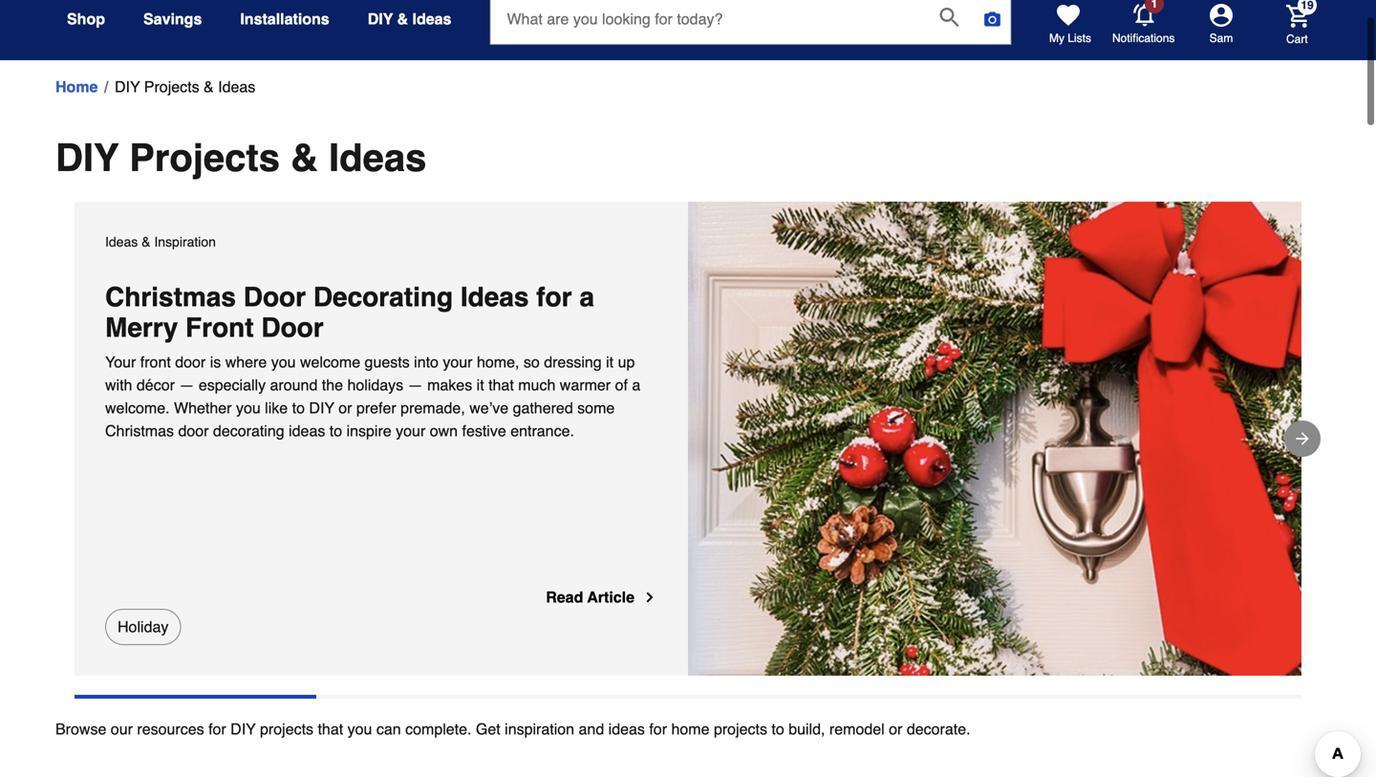 Task type: describe. For each thing, give the bounding box(es) containing it.
guests
[[365, 353, 410, 371]]

2 horizontal spatial you
[[348, 720, 372, 738]]

read
[[546, 588, 583, 606]]

resources
[[137, 720, 204, 738]]

lists
[[1068, 32, 1091, 45]]

0 vertical spatial door
[[175, 353, 206, 371]]

arrow right image
[[1293, 429, 1312, 448]]

with
[[105, 376, 132, 394]]

for inside christmas door decorating ideas for a merry front door
[[536, 282, 572, 313]]

door up welcome
[[261, 313, 324, 343]]

diy right installations at the left top of page
[[368, 10, 393, 28]]

installations button
[[240, 2, 329, 36]]

my lists
[[1049, 32, 1091, 45]]

diy inside "your front door is where you welcome guests into your home, so dressing it up with décor — especially around the holidays — makes it that much warmer of a welcome. whether you like to diy or prefer premade, we've gathered some christmas door decorating ideas to inspire your own festive entrance."
[[309, 399, 334, 417]]

search image
[[940, 8, 959, 27]]

some
[[577, 399, 615, 417]]

diy right resources
[[231, 720, 256, 738]]

warmer
[[560, 376, 611, 394]]

into
[[414, 353, 439, 371]]

my
[[1049, 32, 1065, 45]]

home,
[[477, 353, 519, 371]]

inspiration
[[505, 720, 574, 738]]

chevron right image
[[642, 590, 658, 605]]

installations
[[240, 10, 329, 28]]

home
[[55, 78, 98, 96]]

is
[[210, 353, 221, 371]]

holidays
[[347, 376, 403, 394]]

like
[[265, 399, 288, 417]]

lowe's home improvement cart image
[[1286, 5, 1309, 27]]

0 horizontal spatial that
[[318, 720, 343, 738]]

decorating
[[213, 422, 284, 440]]

decorating
[[313, 282, 453, 313]]

a inside "your front door is where you welcome guests into your home, so dressing it up with décor — especially around the holidays — makes it that much warmer of a welcome. whether you like to diy or prefer premade, we've gathered some christmas door decorating ideas to inspire your own festive entrance."
[[632, 376, 641, 394]]

1 vertical spatial diy projects & ideas
[[55, 136, 427, 180]]

1 horizontal spatial you
[[271, 353, 296, 371]]

1 vertical spatial it
[[477, 376, 484, 394]]

article
[[587, 588, 635, 606]]

up
[[618, 353, 635, 371]]

or inside "your front door is where you welcome guests into your home, so dressing it up with décor — especially around the holidays — makes it that much warmer of a welcome. whether you like to diy or prefer premade, we've gathered some christmas door decorating ideas to inspire your own festive entrance."
[[339, 399, 352, 417]]

whether
[[174, 399, 232, 417]]

dressing
[[544, 353, 602, 371]]

our
[[111, 720, 133, 738]]

1 projects from the left
[[260, 720, 314, 738]]

home link
[[55, 76, 98, 98]]

projects inside button
[[144, 78, 199, 96]]

welcome
[[300, 353, 360, 371]]

festive
[[462, 422, 506, 440]]

Search Query text field
[[491, 0, 925, 44]]

0 vertical spatial to
[[292, 399, 305, 417]]

a inside christmas door decorating ideas for a merry front door
[[579, 282, 594, 313]]

1 vertical spatial ideas
[[608, 720, 645, 738]]

lowe's home improvement notification center image
[[1134, 4, 1156, 27]]

2 horizontal spatial for
[[649, 720, 667, 738]]

christmas door decorating ideas for a merry front door
[[105, 282, 602, 343]]

much
[[518, 376, 556, 394]]

lowe's home improvement lists image
[[1057, 4, 1080, 27]]

inspiration
[[154, 234, 216, 249]]

premade,
[[401, 399, 465, 417]]

savings button
[[143, 2, 202, 36]]

0 horizontal spatial you
[[236, 399, 261, 417]]

your
[[105, 353, 136, 371]]

0 horizontal spatial your
[[396, 422, 426, 440]]

remodel
[[829, 720, 885, 738]]

front
[[185, 313, 254, 343]]

0 horizontal spatial for
[[208, 720, 226, 738]]

shop button
[[67, 2, 105, 36]]

so
[[524, 353, 540, 371]]



Task type: vqa. For each thing, say whether or not it's contained in the screenshot.
E-
no



Task type: locate. For each thing, give the bounding box(es) containing it.
1 horizontal spatial for
[[536, 282, 572, 313]]

0 vertical spatial your
[[443, 353, 473, 371]]

can
[[376, 720, 401, 738]]

1 horizontal spatial ideas
[[608, 720, 645, 738]]

diy
[[368, 10, 393, 28], [115, 78, 140, 96], [55, 136, 119, 180], [309, 399, 334, 417], [231, 720, 256, 738]]

0 vertical spatial ideas
[[289, 422, 325, 440]]

gathered
[[513, 399, 573, 417]]

0 horizontal spatial a
[[579, 282, 594, 313]]

door left is
[[175, 353, 206, 371]]

you up around
[[271, 353, 296, 371]]

1 horizontal spatial or
[[889, 720, 903, 738]]

christmas down the ideas & inspiration
[[105, 282, 236, 313]]

projects down diy projects & ideas button
[[129, 136, 280, 180]]

my lists link
[[1049, 4, 1091, 46]]

ideas down around
[[289, 422, 325, 440]]

door
[[243, 282, 306, 313], [261, 313, 324, 343]]

build,
[[789, 720, 825, 738]]

camera image
[[983, 10, 1002, 29]]

None search field
[[490, 0, 1012, 63]]

0 horizontal spatial projects
[[260, 720, 314, 738]]

diy down the the
[[309, 399, 334, 417]]

merry
[[105, 313, 178, 343]]

makes
[[427, 376, 472, 394]]

1 vertical spatial a
[[632, 376, 641, 394]]

diy projects & ideas down diy projects & ideas button
[[55, 136, 427, 180]]

for up dressing
[[536, 282, 572, 313]]

around
[[270, 376, 318, 394]]

0 horizontal spatial it
[[477, 376, 484, 394]]

especially
[[199, 376, 266, 394]]

or down the the
[[339, 399, 352, 417]]

1 horizontal spatial —
[[408, 376, 423, 394]]

welcome.
[[105, 399, 170, 417]]

own
[[430, 422, 458, 440]]

diy projects & ideas button
[[115, 76, 255, 98]]

diy projects & ideas
[[115, 78, 255, 96], [55, 136, 427, 180]]

christmas inside christmas door decorating ideas for a merry front door
[[105, 282, 236, 313]]

christmas door decorating ideas for a merry front door link
[[105, 282, 658, 343]]

to right like
[[292, 399, 305, 417]]

scrollbar
[[75, 695, 316, 699]]

christmas
[[105, 282, 236, 313], [105, 422, 174, 440]]

christmas down welcome.
[[105, 422, 174, 440]]

ideas & inspiration
[[105, 234, 216, 249]]

it left up
[[606, 353, 614, 371]]

of
[[615, 376, 628, 394]]

2 horizontal spatial to
[[772, 720, 784, 738]]

1 horizontal spatial your
[[443, 353, 473, 371]]

entrance.
[[511, 422, 574, 440]]

0 vertical spatial you
[[271, 353, 296, 371]]

you up decorating on the bottom left
[[236, 399, 261, 417]]

diy down home link
[[55, 136, 119, 180]]

that left can
[[318, 720, 343, 738]]

we've
[[469, 399, 509, 417]]

ideas right and
[[608, 720, 645, 738]]

cart
[[1286, 32, 1308, 46]]

read article link
[[546, 586, 658, 609]]

2 christmas from the top
[[105, 422, 174, 440]]

a right of
[[632, 376, 641, 394]]

&
[[397, 10, 408, 28], [204, 78, 214, 96], [291, 136, 318, 180], [142, 234, 151, 249]]

that down home, on the left top of page
[[488, 376, 514, 394]]

it up the "we've" on the bottom
[[477, 376, 484, 394]]

diy & ideas button
[[368, 2, 452, 36]]

your front door is where you welcome guests into your home, so dressing it up with décor — especially around the holidays — makes it that much warmer of a welcome. whether you like to diy or prefer premade, we've gathered some christmas door decorating ideas to inspire your own festive entrance.
[[105, 353, 641, 440]]

diy projects & ideas down 'savings' button
[[115, 78, 255, 96]]

for left home
[[649, 720, 667, 738]]

diy right home
[[115, 78, 140, 96]]

you
[[271, 353, 296, 371], [236, 399, 261, 417], [348, 720, 372, 738]]

door down whether
[[178, 422, 209, 440]]

cart button
[[1260, 0, 1317, 47]]

complete.
[[405, 720, 472, 738]]

décor
[[137, 376, 175, 394]]

you left can
[[348, 720, 372, 738]]

browse
[[55, 720, 106, 738]]

it
[[606, 353, 614, 371], [477, 376, 484, 394]]

for right resources
[[208, 720, 226, 738]]

2 projects from the left
[[714, 720, 767, 738]]

0 vertical spatial it
[[606, 353, 614, 371]]

inspire
[[347, 422, 392, 440]]

2 — from the left
[[408, 376, 423, 394]]

browse our resources for diy projects that you can complete. get inspiration and ideas for home projects to build, remodel or decorate.
[[55, 720, 971, 738]]

the
[[322, 376, 343, 394]]

1 horizontal spatial projects
[[714, 720, 767, 738]]

front
[[140, 353, 171, 371]]

to left inspire
[[330, 422, 342, 440]]

or right remodel
[[889, 720, 903, 738]]

door
[[175, 353, 206, 371], [178, 422, 209, 440]]

savings
[[143, 10, 202, 28]]

holiday
[[118, 618, 169, 636]]

1 vertical spatial or
[[889, 720, 903, 738]]

1 horizontal spatial to
[[330, 422, 342, 440]]

1 vertical spatial door
[[178, 422, 209, 440]]

ideas inside christmas door decorating ideas for a merry front door
[[461, 282, 529, 313]]

read article
[[546, 588, 635, 606]]

to
[[292, 399, 305, 417], [330, 422, 342, 440], [772, 720, 784, 738]]

ideas
[[412, 10, 452, 28], [218, 78, 255, 96], [329, 136, 427, 180], [105, 234, 138, 249], [461, 282, 529, 313]]

1 vertical spatial your
[[396, 422, 426, 440]]

0 vertical spatial that
[[488, 376, 514, 394]]

— up whether
[[179, 376, 194, 394]]

0 horizontal spatial ideas
[[289, 422, 325, 440]]

projects down 'savings' button
[[144, 78, 199, 96]]

to left build, at right bottom
[[772, 720, 784, 738]]

notifications
[[1112, 32, 1175, 45]]

0 horizontal spatial or
[[339, 399, 352, 417]]

or
[[339, 399, 352, 417], [889, 720, 903, 738]]

home
[[671, 720, 710, 738]]

get
[[476, 720, 501, 738]]

2 vertical spatial to
[[772, 720, 784, 738]]

0 horizontal spatial to
[[292, 399, 305, 417]]

and
[[579, 720, 604, 738]]

— down into
[[408, 376, 423, 394]]

a up dressing
[[579, 282, 594, 313]]

0 vertical spatial or
[[339, 399, 352, 417]]

diy & ideas
[[368, 10, 452, 28]]

1 vertical spatial that
[[318, 720, 343, 738]]

projects
[[144, 78, 199, 96], [129, 136, 280, 180]]

your up the makes
[[443, 353, 473, 371]]

your down 'premade,'
[[396, 422, 426, 440]]

decorate.
[[907, 720, 971, 738]]

sam button
[[1176, 4, 1267, 46]]

sam
[[1210, 32, 1233, 45]]

projects
[[260, 720, 314, 738], [714, 720, 767, 738]]

—
[[179, 376, 194, 394], [408, 376, 423, 394]]

where
[[225, 353, 267, 371]]

0 vertical spatial projects
[[144, 78, 199, 96]]

that inside "your front door is where you welcome guests into your home, so dressing it up with décor — especially around the holidays — makes it that much warmer of a welcome. whether you like to diy or prefer premade, we've gathered some christmas door decorating ideas to inspire your own festive entrance."
[[488, 376, 514, 394]]

0 horizontal spatial —
[[179, 376, 194, 394]]

prefer
[[356, 399, 396, 417]]

holiday link
[[105, 609, 181, 645]]

1 vertical spatial christmas
[[105, 422, 174, 440]]

1 vertical spatial to
[[330, 422, 342, 440]]

shop
[[67, 10, 105, 28]]

1 horizontal spatial that
[[488, 376, 514, 394]]

0 vertical spatial a
[[579, 282, 594, 313]]

1 vertical spatial you
[[236, 399, 261, 417]]

1 horizontal spatial a
[[632, 376, 641, 394]]

0 vertical spatial christmas
[[105, 282, 236, 313]]

ideas
[[289, 422, 325, 440], [608, 720, 645, 738]]

a snowy evergreen wreath with pinecones, apples, berries and an offset red bow on a white door. image
[[688, 202, 1302, 676]]

ideas inside "your front door is where you welcome guests into your home, so dressing it up with décor — especially around the holidays — makes it that much warmer of a welcome. whether you like to diy or prefer premade, we've gathered some christmas door decorating ideas to inspire your own festive entrance."
[[289, 422, 325, 440]]

christmas inside "your front door is where you welcome guests into your home, so dressing it up with décor — especially around the holidays — makes it that much warmer of a welcome. whether you like to diy or prefer premade, we've gathered some christmas door decorating ideas to inspire your own festive entrance."
[[105, 422, 174, 440]]

door up "where"
[[243, 282, 306, 313]]

your
[[443, 353, 473, 371], [396, 422, 426, 440]]

2 vertical spatial you
[[348, 720, 372, 738]]

1 — from the left
[[179, 376, 194, 394]]

that
[[488, 376, 514, 394], [318, 720, 343, 738]]

1 vertical spatial projects
[[129, 136, 280, 180]]

1 christmas from the top
[[105, 282, 236, 313]]

1 horizontal spatial it
[[606, 353, 614, 371]]

for
[[536, 282, 572, 313], [208, 720, 226, 738], [649, 720, 667, 738]]

0 vertical spatial diy projects & ideas
[[115, 78, 255, 96]]

a
[[579, 282, 594, 313], [632, 376, 641, 394]]



